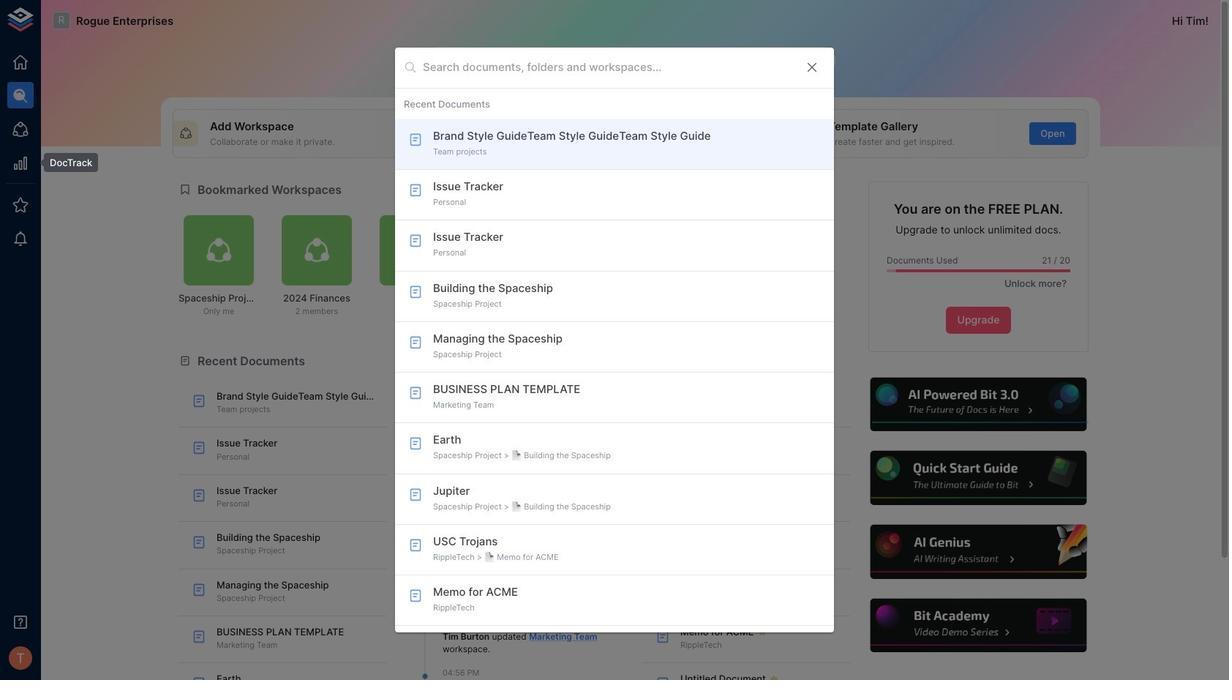 Task type: locate. For each thing, give the bounding box(es) containing it.
dialog
[[395, 48, 835, 632]]

3 help image from the top
[[869, 523, 1089, 581]]

help image
[[869, 375, 1089, 433], [869, 449, 1089, 507], [869, 523, 1089, 581], [869, 597, 1089, 655]]

2 help image from the top
[[869, 449, 1089, 507]]

tooltip
[[34, 153, 98, 172]]



Task type: vqa. For each thing, say whether or not it's contained in the screenshot.
help image
yes



Task type: describe. For each thing, give the bounding box(es) containing it.
Search documents, folders and workspaces... text field
[[423, 56, 794, 79]]

4 help image from the top
[[869, 597, 1089, 655]]

1 help image from the top
[[869, 375, 1089, 433]]



